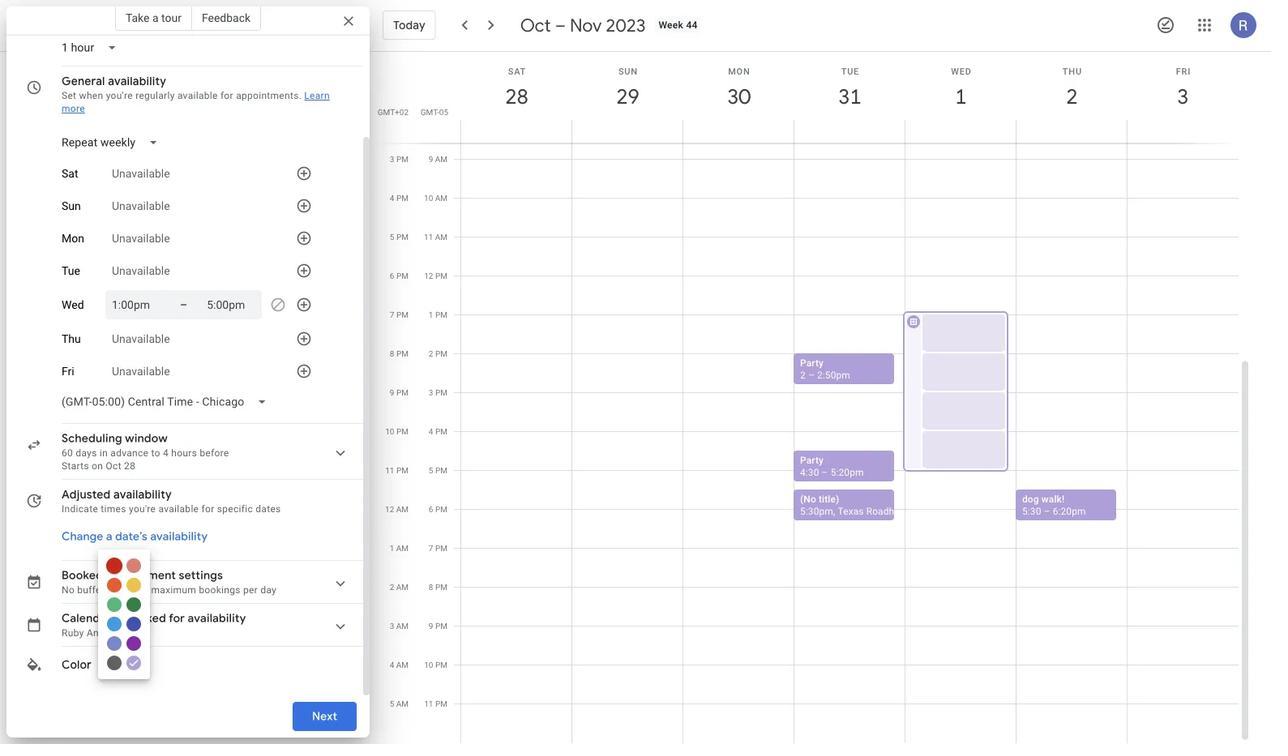 Task type: vqa. For each thing, say whether or not it's contained in the screenshot.
bottommost 1
yes



Task type: describe. For each thing, give the bounding box(es) containing it.
thursday, november 2 element
[[1054, 78, 1091, 115]]

0 vertical spatial 7 pm
[[390, 310, 409, 319]]

thu for thu 2
[[1063, 66, 1082, 76]]

title)
[[819, 493, 839, 505]]

change a date's availability button
[[55, 522, 214, 551]]

change a date's availability
[[62, 529, 208, 544]]

dates
[[256, 504, 281, 515]]

am for 9 am
[[435, 154, 448, 164]]

,
[[833, 506, 835, 517]]

3 am
[[390, 621, 409, 631]]

4 left 10 am
[[390, 193, 394, 203]]

unavailable for thu
[[112, 332, 170, 346]]

take
[[126, 11, 150, 24]]

0 vertical spatial 8 pm
[[390, 349, 409, 358]]

0 vertical spatial for
[[220, 90, 233, 101]]

per
[[243, 585, 258, 596]]

1 vertical spatial 10
[[385, 426, 394, 436]]

0 vertical spatial oct
[[520, 14, 551, 36]]

2 vertical spatial 10
[[424, 660, 433, 670]]

1 horizontal spatial 5 pm
[[429, 465, 448, 475]]

2 no from the left
[[136, 585, 149, 596]]

End time on Wednesdays text field
[[207, 295, 256, 315]]

44
[[686, 19, 698, 31]]

color
[[62, 658, 92, 672]]

general
[[62, 74, 105, 88]]

appointments.
[[236, 90, 302, 101]]

roadhouse
[[866, 506, 916, 517]]

1 no from the left
[[62, 585, 75, 596]]

0 vertical spatial 3 pm
[[390, 154, 409, 164]]

am for 2 am
[[396, 582, 409, 592]]

(no
[[800, 493, 816, 505]]

tuesday, october 31 element
[[831, 78, 869, 115]]

date's
[[115, 529, 148, 544]]

take a tour
[[126, 11, 182, 24]]

graphite, set event color menu item
[[107, 656, 122, 671]]

60
[[62, 448, 73, 459]]

1 for pm
[[429, 310, 433, 319]]

1 vertical spatial 7 pm
[[429, 543, 448, 553]]

1 vertical spatial 11 pm
[[424, 699, 448, 709]]

week 44
[[659, 19, 698, 31]]

11 am
[[424, 232, 448, 242]]

party 2 – 2:50pm
[[800, 357, 850, 381]]

available inside adjusted availability indicate times you're available for specific dates
[[159, 504, 199, 515]]

calendar color menu item
[[126, 656, 141, 671]]

29
[[615, 83, 639, 110]]

2 inside "party 2 – 2:50pm"
[[800, 369, 806, 381]]

3 cell from the left
[[684, 0, 795, 744]]

cell containing dog walk!
[[1016, 0, 1128, 744]]

4 up 5 am
[[390, 660, 394, 670]]

am for 10 am
[[435, 193, 448, 203]]

0 horizontal spatial 6
[[390, 271, 394, 281]]

wed for wed 1
[[951, 66, 972, 76]]

1 column header
[[905, 52, 1017, 143]]

before
[[200, 448, 229, 459]]

set
[[62, 90, 76, 101]]

peacock, set event color menu item
[[107, 617, 122, 632]]

·
[[130, 585, 133, 596]]

grape, set event color menu item
[[126, 636, 141, 651]]

sat for sat 28
[[508, 66, 526, 76]]

4 inside scheduling window 60 days in advance to 4 hours before starts on oct 28
[[163, 448, 169, 459]]

5:20pm
[[831, 467, 864, 478]]

12 am
[[385, 504, 409, 514]]

party 4:30 – 5:20pm
[[800, 454, 864, 478]]

0 vertical spatial 11
[[424, 232, 433, 242]]

unavailable for tue
[[112, 264, 170, 277]]

1 horizontal spatial 4 pm
[[429, 426, 448, 436]]

30
[[726, 83, 750, 110]]

week
[[659, 19, 684, 31]]

am for 4 am
[[396, 660, 409, 670]]

scheduling window 60 days in advance to 4 hours before starts on oct 28
[[62, 431, 229, 472]]

10 am
[[424, 193, 448, 203]]

next
[[312, 709, 337, 724]]

5:30
[[1022, 506, 1041, 517]]

gmt-05
[[421, 107, 448, 117]]

adjusted
[[62, 487, 111, 502]]

– left nov
[[555, 14, 566, 36]]

learn more link
[[62, 90, 330, 114]]

am for 5 am
[[396, 699, 409, 709]]

1 vertical spatial 8 pm
[[429, 582, 448, 592]]

walk!
[[1042, 493, 1065, 505]]

0 vertical spatial 10
[[424, 193, 433, 203]]

(no title) 5:30pm , texas roadhouse
[[800, 493, 916, 517]]

4 am
[[390, 660, 409, 670]]

wed 1
[[951, 66, 972, 110]]

sun 29
[[615, 66, 639, 110]]

1 cell from the left
[[461, 0, 572, 744]]

buffer
[[77, 585, 105, 596]]

fri for fri 3
[[1176, 66, 1191, 76]]

mon 30
[[726, 66, 750, 110]]

1 vertical spatial 8
[[429, 582, 433, 592]]

nov
[[570, 14, 602, 36]]

1 vertical spatial 6 pm
[[429, 504, 448, 514]]

banana, set event color menu item
[[126, 578, 141, 593]]

2023
[[606, 14, 646, 36]]

monday, october 30 element
[[720, 78, 758, 115]]

2 pm
[[429, 349, 448, 358]]

set when you're regularly available for appointments.
[[62, 90, 302, 101]]

tue 31
[[837, 66, 861, 110]]

a for take
[[152, 11, 159, 24]]

29 column header
[[572, 52, 684, 143]]

28 column header
[[461, 52, 572, 143]]

5 cell from the left
[[903, 0, 1017, 744]]

0 vertical spatial 11 pm
[[385, 465, 409, 475]]

– inside "party 2 – 2:50pm"
[[808, 369, 815, 381]]

starts
[[62, 461, 89, 472]]

28 inside column header
[[504, 83, 527, 110]]

gmt-
[[421, 107, 439, 117]]

tue for tue 31
[[841, 66, 860, 76]]

checked
[[119, 611, 166, 626]]

sun for sun 29
[[619, 66, 638, 76]]

friday, november 3 element
[[1165, 78, 1202, 115]]

– left "end time on wednesdays" text field
[[180, 298, 187, 311]]

unavailable for sun
[[112, 199, 170, 213]]

ruby
[[62, 628, 84, 639]]

7 cell from the left
[[1128, 0, 1239, 744]]

0 vertical spatial 10 pm
[[385, 426, 409, 436]]

wednesday, november 1 element
[[943, 78, 980, 115]]

party for 2
[[800, 357, 824, 369]]

adjusted availability indicate times you're available for specific dates
[[62, 487, 281, 515]]

1 am
[[390, 543, 409, 553]]

specific
[[217, 504, 253, 515]]

cell containing party
[[794, 0, 916, 744]]

feedback
[[202, 11, 251, 24]]

tue for tue
[[62, 264, 80, 277]]

bookings
[[199, 585, 241, 596]]

2 cell from the left
[[572, 0, 684, 744]]

hours
[[171, 448, 197, 459]]

appointment
[[106, 568, 176, 583]]

oct – nov 2023
[[520, 14, 646, 36]]

feedback button
[[192, 5, 261, 31]]

0 horizontal spatial 6 pm
[[390, 271, 409, 281]]

12 for 12 am
[[385, 504, 394, 514]]

availability inside adjusted availability indicate times you're available for specific dates
[[113, 487, 172, 502]]

settings
[[179, 568, 223, 583]]

0 horizontal spatial 9 pm
[[390, 388, 409, 397]]

sat 28
[[504, 66, 527, 110]]

1 inside wed 1
[[954, 83, 966, 110]]

1 vertical spatial 9
[[390, 388, 394, 397]]



Task type: locate. For each thing, give the bounding box(es) containing it.
– inside party 4:30 – 5:20pm
[[822, 467, 828, 478]]

0 vertical spatial 6
[[390, 271, 394, 281]]

1 horizontal spatial no
[[136, 585, 149, 596]]

1 vertical spatial sun
[[62, 199, 81, 213]]

wed left "start time on wednesdays" "text field"
[[62, 298, 84, 312]]

calendars
[[62, 611, 117, 626]]

1 vertical spatial fri
[[62, 365, 74, 378]]

10 right 4 am
[[424, 660, 433, 670]]

1 vertical spatial for
[[201, 504, 214, 515]]

5 am
[[390, 699, 409, 709]]

3 inside fri 3
[[1177, 83, 1188, 110]]

28 down advance at the bottom
[[124, 461, 136, 472]]

1 vertical spatial 7
[[429, 543, 433, 553]]

1 horizontal spatial a
[[152, 11, 159, 24]]

2 vertical spatial 5
[[390, 699, 394, 709]]

8
[[390, 349, 394, 358], [429, 582, 433, 592]]

4 cell from the left
[[794, 0, 916, 744]]

31
[[837, 83, 861, 110]]

0 vertical spatial 12
[[424, 271, 433, 281]]

0 horizontal spatial 7
[[390, 310, 394, 319]]

1 vertical spatial sat
[[62, 167, 78, 180]]

take a tour button
[[115, 5, 192, 31]]

5 unavailable from the top
[[112, 332, 170, 346]]

1 vertical spatial mon
[[62, 232, 84, 245]]

gmt+02
[[378, 107, 409, 117]]

sat for sat
[[62, 167, 78, 180]]

sat inside sat 28
[[508, 66, 526, 76]]

0 vertical spatial 28
[[504, 83, 527, 110]]

sat down the more
[[62, 167, 78, 180]]

row containing party
[[454, 0, 1239, 744]]

change
[[62, 529, 103, 544]]

1 horizontal spatial for
[[201, 504, 214, 515]]

sun
[[619, 66, 638, 76], [62, 199, 81, 213]]

0 vertical spatial party
[[800, 357, 824, 369]]

12
[[424, 271, 433, 281], [385, 504, 394, 514]]

learn more
[[62, 90, 330, 114]]

4 unavailable from the top
[[112, 264, 170, 277]]

saturday, october 28 element
[[498, 78, 536, 115]]

1 vertical spatial wed
[[62, 298, 84, 312]]

available
[[177, 90, 218, 101], [159, 504, 199, 515]]

11 pm
[[385, 465, 409, 475], [424, 699, 448, 709]]

12 down "11 am"
[[424, 271, 433, 281]]

1 horizontal spatial 6 pm
[[429, 504, 448, 514]]

2 unavailable from the top
[[112, 199, 170, 213]]

in
[[100, 448, 108, 459]]

1 horizontal spatial 6
[[429, 504, 433, 514]]

a for change
[[106, 529, 112, 544]]

party
[[800, 357, 824, 369], [800, 454, 824, 466]]

mon for mon
[[62, 232, 84, 245]]

1 horizontal spatial 7
[[429, 543, 433, 553]]

a
[[152, 11, 159, 24], [106, 529, 112, 544]]

1 horizontal spatial fri
[[1176, 66, 1191, 76]]

party inside "party 2 – 2:50pm"
[[800, 357, 824, 369]]

lavender, set event color menu item
[[107, 636, 122, 651]]

booked
[[62, 568, 103, 583]]

7 left 1 pm
[[390, 310, 394, 319]]

mon inside "mon 30"
[[728, 66, 750, 76]]

1 horizontal spatial oct
[[520, 14, 551, 36]]

advance
[[111, 448, 149, 459]]

availability inside calendars checked for availability ruby anderson
[[188, 611, 246, 626]]

0 horizontal spatial 10 pm
[[385, 426, 409, 436]]

6 left the 12 pm
[[390, 271, 394, 281]]

1 party from the top
[[800, 357, 824, 369]]

–
[[555, 14, 566, 36], [180, 298, 187, 311], [808, 369, 815, 381], [822, 467, 828, 478], [1044, 506, 1050, 517]]

no
[[62, 585, 75, 596], [136, 585, 149, 596]]

availability up regularly
[[108, 74, 166, 88]]

1 vertical spatial 3 pm
[[429, 388, 448, 397]]

tangerine, set event color menu item
[[107, 578, 122, 593]]

thu for thu
[[62, 332, 81, 346]]

10 up "11 am"
[[424, 193, 433, 203]]

6 pm right 12 am
[[429, 504, 448, 514]]

next button
[[293, 697, 357, 736]]

0 vertical spatial 9 pm
[[390, 388, 409, 397]]

0 horizontal spatial 11 pm
[[385, 465, 409, 475]]

– inside dog walk! 5:30 – 6:20pm
[[1044, 506, 1050, 517]]

a left tour
[[152, 11, 159, 24]]

available right regularly
[[177, 90, 218, 101]]

– left 2:50pm
[[808, 369, 815, 381]]

0 horizontal spatial sat
[[62, 167, 78, 180]]

– right 4:30
[[822, 467, 828, 478]]

8 right 2 am
[[429, 582, 433, 592]]

for left specific
[[201, 504, 214, 515]]

maximum
[[151, 585, 196, 596]]

sage, set event color menu item
[[107, 598, 122, 612]]

flamingo, set event color menu item
[[126, 559, 141, 573]]

1 horizontal spatial 9 pm
[[429, 621, 448, 631]]

28 right 05
[[504, 83, 527, 110]]

10
[[424, 193, 433, 203], [385, 426, 394, 436], [424, 660, 433, 670]]

7 right "1 am"
[[429, 543, 433, 553]]

0 horizontal spatial mon
[[62, 232, 84, 245]]

0 horizontal spatial no
[[62, 585, 75, 596]]

unavailable for sat
[[112, 167, 170, 180]]

1 vertical spatial 1
[[429, 310, 433, 319]]

0 vertical spatial 5 pm
[[390, 232, 409, 242]]

4 pm
[[390, 193, 409, 203], [429, 426, 448, 436]]

tue inside tue 31
[[841, 66, 860, 76]]

None field
[[55, 33, 130, 62], [55, 128, 171, 157], [55, 388, 280, 417], [55, 33, 130, 62], [55, 128, 171, 157], [55, 388, 280, 417]]

2 vertical spatial for
[[169, 611, 185, 626]]

fri 3
[[1176, 66, 1191, 110]]

4 pm left 10 am
[[390, 193, 409, 203]]

1 horizontal spatial wed
[[951, 66, 972, 76]]

no down booked
[[62, 585, 75, 596]]

0 vertical spatial 1
[[954, 83, 966, 110]]

availability up times
[[113, 487, 172, 502]]

1 pm
[[429, 310, 448, 319]]

wed
[[951, 66, 972, 76], [62, 298, 84, 312]]

no right ·
[[136, 585, 149, 596]]

0 vertical spatial sat
[[508, 66, 526, 76]]

3 unavailable from the top
[[112, 232, 170, 245]]

you're inside adjusted availability indicate times you're available for specific dates
[[129, 504, 156, 515]]

you're up change a date's availability button
[[129, 504, 156, 515]]

am down 4 am
[[396, 699, 409, 709]]

05
[[439, 107, 448, 117]]

0 horizontal spatial 1
[[390, 543, 394, 553]]

2 vertical spatial 11
[[424, 699, 433, 709]]

oct left nov
[[520, 14, 551, 36]]

9 am
[[429, 154, 448, 164]]

11 pm up 12 am
[[385, 465, 409, 475]]

1 vertical spatial you're
[[129, 504, 156, 515]]

7 pm right "1 am"
[[429, 543, 448, 553]]

am down "1 am"
[[396, 582, 409, 592]]

thu
[[1063, 66, 1082, 76], [62, 332, 81, 346]]

party inside party 4:30 – 5:20pm
[[800, 454, 824, 466]]

4 down 2 pm
[[429, 426, 433, 436]]

availability inside button
[[150, 529, 208, 544]]

am for 1 am
[[396, 543, 409, 553]]

fri for fri
[[62, 365, 74, 378]]

1 vertical spatial 10 pm
[[424, 660, 448, 670]]

8 pm left 2 pm
[[390, 349, 409, 358]]

1 vertical spatial thu
[[62, 332, 81, 346]]

sun inside sun 29
[[619, 66, 638, 76]]

regularly
[[136, 90, 175, 101]]

2 horizontal spatial 1
[[954, 83, 966, 110]]

unavailable for fri
[[112, 365, 170, 378]]

am for 12 am
[[396, 504, 409, 514]]

sat up saturday, october 28 element
[[508, 66, 526, 76]]

wed up wednesday, november 1 element in the top of the page
[[951, 66, 972, 76]]

am for 11 am
[[435, 232, 448, 242]]

2 column header
[[1016, 52, 1128, 143]]

cell
[[461, 0, 572, 744], [572, 0, 684, 744], [684, 0, 795, 744], [794, 0, 916, 744], [903, 0, 1017, 744], [1016, 0, 1128, 744], [1128, 0, 1239, 744]]

6 pm
[[390, 271, 409, 281], [429, 504, 448, 514]]

more
[[62, 103, 85, 114]]

row
[[454, 0, 1239, 744]]

1 for am
[[390, 543, 394, 553]]

1 unavailable from the top
[[112, 167, 170, 180]]

oct inside scheduling window 60 days in advance to 4 hours before starts on oct 28
[[106, 461, 121, 472]]

3
[[1177, 83, 1188, 110], [390, 154, 394, 164], [429, 388, 433, 397], [390, 621, 394, 631]]

tomato, set event color menu item
[[106, 558, 122, 574]]

today button
[[383, 6, 436, 45]]

days
[[76, 448, 97, 459]]

11 down 10 am
[[424, 232, 433, 242]]

am up 10 am
[[435, 154, 448, 164]]

party up 2:50pm
[[800, 357, 824, 369]]

grid containing 28
[[376, 0, 1252, 744]]

1 vertical spatial 9 pm
[[429, 621, 448, 631]]

scheduling
[[62, 431, 122, 446]]

window
[[125, 431, 168, 446]]

mon for mon 30
[[728, 66, 750, 76]]

2 inside thu 2
[[1065, 83, 1077, 110]]

0 horizontal spatial a
[[106, 529, 112, 544]]

6 right 12 am
[[429, 504, 433, 514]]

12 up "1 am"
[[385, 504, 394, 514]]

11 right 5 am
[[424, 699, 433, 709]]

1 horizontal spatial 3 pm
[[429, 388, 448, 397]]

general availability
[[62, 74, 166, 88]]

learn
[[304, 90, 330, 101]]

times
[[101, 504, 126, 515]]

time
[[107, 585, 127, 596]]

4
[[390, 193, 394, 203], [429, 426, 433, 436], [163, 448, 169, 459], [390, 660, 394, 670]]

a left date's
[[106, 529, 112, 544]]

calendars checked for availability ruby anderson
[[62, 611, 246, 639]]

3 pm left 9 am
[[390, 154, 409, 164]]

fri up friday, november 3 element
[[1176, 66, 1191, 76]]

9 pm
[[390, 388, 409, 397], [429, 621, 448, 631]]

for left appointments.
[[220, 90, 233, 101]]

oct
[[520, 14, 551, 36], [106, 461, 121, 472]]

11 up 12 am
[[385, 465, 394, 475]]

party up 4:30
[[800, 454, 824, 466]]

sat
[[508, 66, 526, 76], [62, 167, 78, 180]]

1 vertical spatial party
[[800, 454, 824, 466]]

am up 5 am
[[396, 660, 409, 670]]

4 right to in the bottom of the page
[[163, 448, 169, 459]]

0 vertical spatial fri
[[1176, 66, 1191, 76]]

1 horizontal spatial 8
[[429, 582, 433, 592]]

1 horizontal spatial sun
[[619, 66, 638, 76]]

0 horizontal spatial thu
[[62, 332, 81, 346]]

6 cell from the left
[[1016, 0, 1128, 744]]

when
[[79, 90, 103, 101]]

fri inside 3 column header
[[1176, 66, 1191, 76]]

unavailable for mon
[[112, 232, 170, 245]]

6 pm left the 12 pm
[[390, 271, 409, 281]]

am down 2 am
[[396, 621, 409, 631]]

today
[[393, 18, 425, 32]]

0 vertical spatial thu
[[1063, 66, 1082, 76]]

1 horizontal spatial 1
[[429, 310, 433, 319]]

basil, set event color menu item
[[126, 598, 141, 612]]

0 horizontal spatial 8 pm
[[390, 349, 409, 358]]

for inside adjusted availability indicate times you're available for specific dates
[[201, 504, 214, 515]]

12 for 12 pm
[[424, 271, 433, 281]]

5:30pm
[[800, 506, 833, 517]]

0 horizontal spatial oct
[[106, 461, 121, 472]]

1 horizontal spatial 11 pm
[[424, 699, 448, 709]]

booked appointment settings no buffer time · no maximum bookings per day
[[62, 568, 277, 596]]

3 pm
[[390, 154, 409, 164], [429, 388, 448, 397]]

Start time on Wednesdays text field
[[112, 295, 161, 315]]

unavailable all day image
[[265, 292, 291, 318]]

0 vertical spatial mon
[[728, 66, 750, 76]]

anderson
[[87, 628, 130, 639]]

1 vertical spatial oct
[[106, 461, 121, 472]]

0 vertical spatial available
[[177, 90, 218, 101]]

11 pm right 5 am
[[424, 699, 448, 709]]

party for 4:30
[[800, 454, 824, 466]]

wed inside the 1 column header
[[951, 66, 972, 76]]

28
[[504, 83, 527, 110], [124, 461, 136, 472]]

for down maximum
[[169, 611, 185, 626]]

0 horizontal spatial 8
[[390, 349, 394, 358]]

0 vertical spatial a
[[152, 11, 159, 24]]

you're down general availability
[[106, 90, 133, 101]]

available up change a date's availability
[[159, 504, 199, 515]]

tour
[[161, 11, 182, 24]]

am
[[435, 154, 448, 164], [435, 193, 448, 203], [435, 232, 448, 242], [396, 504, 409, 514], [396, 543, 409, 553], [396, 582, 409, 592], [396, 621, 409, 631], [396, 660, 409, 670], [396, 699, 409, 709]]

1 vertical spatial 11
[[385, 465, 394, 475]]

0 vertical spatial 8
[[390, 349, 394, 358]]

6 unavailable from the top
[[112, 365, 170, 378]]

2 vertical spatial 1
[[390, 543, 394, 553]]

1 horizontal spatial tue
[[841, 66, 860, 76]]

8 left 2 pm
[[390, 349, 394, 358]]

dog
[[1022, 493, 1039, 505]]

0 horizontal spatial 4 pm
[[390, 193, 409, 203]]

4 pm down 2 pm
[[429, 426, 448, 436]]

indicate
[[62, 504, 98, 515]]

thu 2
[[1063, 66, 1082, 110]]

tue
[[841, 66, 860, 76], [62, 264, 80, 277]]

6:20pm
[[1053, 506, 1086, 517]]

sun for sun
[[62, 199, 81, 213]]

availability down adjusted availability indicate times you're available for specific dates
[[150, 529, 208, 544]]

grid
[[376, 0, 1252, 744]]

1 horizontal spatial 10 pm
[[424, 660, 448, 670]]

0 horizontal spatial tue
[[62, 264, 80, 277]]

2 party from the top
[[800, 454, 824, 466]]

wed for wed
[[62, 298, 84, 312]]

0 horizontal spatial 12
[[385, 504, 394, 514]]

30 column header
[[683, 52, 795, 143]]

on
[[92, 461, 103, 472]]

sunday, october 29 element
[[609, 78, 647, 115]]

1 horizontal spatial sat
[[508, 66, 526, 76]]

10 pm up 12 am
[[385, 426, 409, 436]]

1 vertical spatial 28
[[124, 461, 136, 472]]

availability down bookings
[[188, 611, 246, 626]]

3 column header
[[1127, 52, 1239, 143]]

am up 2 am
[[396, 543, 409, 553]]

7 pm left 1 pm
[[390, 310, 409, 319]]

thu inside "2" column header
[[1063, 66, 1082, 76]]

12 pm
[[424, 271, 448, 281]]

am up "1 am"
[[396, 504, 409, 514]]

0 vertical spatial tue
[[841, 66, 860, 76]]

am down 9 am
[[435, 193, 448, 203]]

1 vertical spatial 6
[[429, 504, 433, 514]]

28 inside scheduling window 60 days in advance to 4 hours before starts on oct 28
[[124, 461, 136, 472]]

0 horizontal spatial sun
[[62, 199, 81, 213]]

1
[[954, 83, 966, 110], [429, 310, 433, 319], [390, 543, 394, 553]]

10 up 12 am
[[385, 426, 394, 436]]

8 pm right 2 am
[[429, 582, 448, 592]]

1 vertical spatial 5
[[429, 465, 433, 475]]

– down walk!
[[1044, 506, 1050, 517]]

unavailable
[[112, 167, 170, 180], [112, 199, 170, 213], [112, 232, 170, 245], [112, 264, 170, 277], [112, 332, 170, 346], [112, 365, 170, 378]]

0 vertical spatial you're
[[106, 90, 133, 101]]

2
[[1065, 83, 1077, 110], [429, 349, 433, 358], [800, 369, 806, 381], [390, 582, 394, 592]]

day
[[261, 585, 277, 596]]

0 vertical spatial 5
[[390, 232, 394, 242]]

oct right on
[[106, 461, 121, 472]]

3 pm down 2 pm
[[429, 388, 448, 397]]

blueberry, set event color menu item
[[126, 617, 141, 632]]

am up the 12 pm
[[435, 232, 448, 242]]

1 vertical spatial 4 pm
[[429, 426, 448, 436]]

fri up scheduling
[[62, 365, 74, 378]]

1 horizontal spatial 8 pm
[[429, 582, 448, 592]]

0 vertical spatial 9
[[429, 154, 433, 164]]

2 vertical spatial 9
[[429, 621, 433, 631]]

0 horizontal spatial for
[[169, 611, 185, 626]]

10 pm right 4 am
[[424, 660, 448, 670]]

1 vertical spatial 5 pm
[[429, 465, 448, 475]]

4:30
[[800, 467, 819, 478]]

2 horizontal spatial for
[[220, 90, 233, 101]]

31 column header
[[794, 52, 906, 143]]

for inside calendars checked for availability ruby anderson
[[169, 611, 185, 626]]

texas
[[838, 506, 864, 517]]

0 horizontal spatial 3 pm
[[390, 154, 409, 164]]

0 vertical spatial 4 pm
[[390, 193, 409, 203]]

availability
[[108, 74, 166, 88], [113, 487, 172, 502], [150, 529, 208, 544], [188, 611, 246, 626]]

0 horizontal spatial fri
[[62, 365, 74, 378]]

11
[[424, 232, 433, 242], [385, 465, 394, 475], [424, 699, 433, 709]]

am for 3 am
[[396, 621, 409, 631]]

2 am
[[390, 582, 409, 592]]



